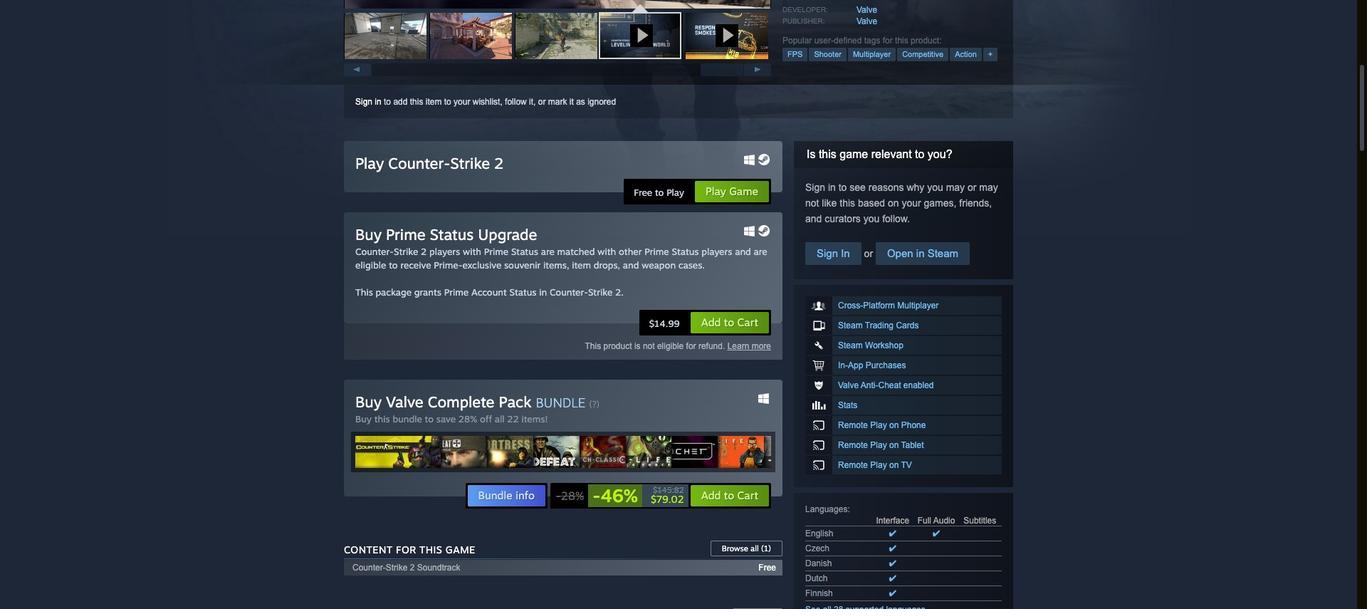 Task type: locate. For each thing, give the bounding box(es) containing it.
1 valve link from the top
[[857, 5, 878, 15]]

1 vertical spatial free
[[759, 563, 776, 573]]

- for 28%
[[556, 489, 561, 503]]

1 horizontal spatial for
[[883, 36, 893, 46]]

2 horizontal spatial this
[[585, 341, 601, 351]]

may up games,
[[946, 182, 965, 193]]

0 horizontal spatial eligible
[[355, 259, 386, 271]]

✔ for czech
[[890, 543, 897, 553]]

2 vertical spatial buy
[[355, 413, 372, 425]]

1 vertical spatial 2
[[421, 246, 427, 257]]

0 vertical spatial steam
[[928, 247, 959, 259]]

and down like
[[806, 213, 822, 224]]

1 horizontal spatial 2
[[421, 246, 427, 257]]

add
[[701, 316, 721, 329], [701, 489, 721, 502]]

0 horizontal spatial may
[[946, 182, 965, 193]]

item right add
[[426, 97, 442, 107]]

players
[[430, 246, 460, 257], [702, 246, 733, 257]]

on left tv
[[890, 460, 899, 470]]

remote play on phone
[[838, 420, 926, 430]]

2 buy from the top
[[355, 392, 382, 411]]

0 vertical spatial free
[[634, 187, 653, 198]]

on left tablet
[[890, 440, 899, 450]]

cart up browse all (1)
[[738, 489, 759, 502]]

2 up "receive"
[[421, 246, 427, 257]]

2 with from the left
[[598, 246, 616, 257]]

not left like
[[806, 197, 819, 209]]

product:
[[911, 36, 942, 46]]

add up refund.
[[701, 316, 721, 329]]

counter- inside 'counter-strike 2 players with prime status are matched with other prime status players and are eligible to receive prime-exclusive souvenir items, item drops, and weapon cases.'
[[355, 246, 394, 257]]

0 horizontal spatial item
[[426, 97, 442, 107]]

your left "wishlist,"
[[454, 97, 470, 107]]

0 horizontal spatial are
[[541, 246, 555, 257]]

- right info
[[556, 489, 561, 503]]

1 horizontal spatial free
[[759, 563, 776, 573]]

pack
[[499, 392, 532, 411]]

1 vertical spatial cart
[[738, 489, 759, 502]]

1 vertical spatial item
[[572, 259, 591, 271]]

1 vertical spatial or
[[968, 182, 977, 193]]

receive
[[401, 259, 431, 271]]

players up prime-
[[430, 246, 460, 257]]

action link
[[950, 48, 982, 61]]

steam right open
[[928, 247, 959, 259]]

sign inside sign in to see reasons why you may or may not like this based on your games, friends, and curators you follow.
[[806, 182, 826, 193]]

sign up like
[[806, 182, 826, 193]]

cross-platform multiplayer
[[838, 301, 939, 311]]

bundle info
[[478, 489, 535, 502]]

item inside 'counter-strike 2 players with prime status are matched with other prime status players and are eligible to receive prime-exclusive souvenir items, item drops, and weapon cases.'
[[572, 259, 591, 271]]

item down the matched
[[572, 259, 591, 271]]

remote play on tablet link
[[806, 436, 1002, 454]]

0 horizontal spatial 28%
[[459, 413, 477, 425]]

for right tags
[[883, 36, 893, 46]]

in up like
[[828, 182, 836, 193]]

1 vertical spatial sign
[[806, 182, 826, 193]]

upgrade
[[478, 225, 537, 244]]

0 horizontal spatial all
[[495, 413, 505, 425]]

remote down stats
[[838, 420, 868, 430]]

0 vertical spatial or
[[538, 97, 546, 107]]

1 buy from the top
[[355, 225, 382, 244]]

sign for sign in to see reasons why you may or may not like this based on your games, friends, and curators you follow.
[[806, 182, 826, 193]]

1 vertical spatial you
[[864, 213, 880, 224]]

cases.
[[679, 259, 705, 271]]

eligible down $14.99
[[657, 341, 684, 351]]

46%
[[601, 484, 638, 506]]

2 inside 'counter-strike 2 players with prime status are matched with other prime status players and are eligible to receive prime-exclusive souvenir items, item drops, and weapon cases.'
[[421, 246, 427, 257]]

-28%
[[556, 489, 584, 503]]

play game
[[706, 184, 759, 198]]

see
[[850, 182, 866, 193]]

2.
[[615, 286, 624, 298]]

free for free to play
[[634, 187, 653, 198]]

free down (1)
[[759, 563, 776, 573]]

counter-strike 2 players with prime status are matched with other prime status players and are eligible to receive prime-exclusive souvenir items, item drops, and weapon cases.
[[355, 246, 768, 271]]

1 horizontal spatial with
[[598, 246, 616, 257]]

is
[[635, 341, 641, 351]]

players up cases.
[[702, 246, 733, 257]]

1 horizontal spatial game
[[729, 184, 759, 198]]

0 horizontal spatial 2
[[410, 563, 415, 573]]

steam inside 'link'
[[838, 340, 863, 350]]

0 vertical spatial game
[[729, 184, 759, 198]]

0 vertical spatial and
[[806, 213, 822, 224]]

1 vertical spatial add to cart
[[701, 489, 759, 502]]

in down the items, at top
[[539, 286, 547, 298]]

and down play game link
[[735, 246, 751, 257]]

✔ for finnish
[[890, 588, 897, 598]]

1 horizontal spatial your
[[902, 197, 921, 209]]

0 vertical spatial valve link
[[857, 5, 878, 15]]

strike down sign in to add this item to your wishlist, follow it, or mark it as ignored
[[451, 154, 490, 172]]

1 are from the left
[[541, 246, 555, 257]]

follow
[[505, 97, 527, 107]]

2 cart from the top
[[738, 489, 759, 502]]

buy for buy prime status upgrade
[[355, 225, 382, 244]]

status up cases.
[[672, 246, 699, 257]]

it
[[570, 97, 574, 107]]

$145.82 $79.02
[[651, 485, 684, 505]]

in
[[375, 97, 382, 107], [828, 182, 836, 193], [917, 247, 925, 259], [539, 286, 547, 298]]

in inside sign in to see reasons why you may or may not like this based on your games, friends, and curators you follow.
[[828, 182, 836, 193]]

in-app purchases link
[[806, 356, 1002, 375]]

prime up "receive"
[[386, 225, 426, 244]]

on up follow.
[[888, 197, 899, 209]]

eligible up the package
[[355, 259, 386, 271]]

shooter link
[[809, 48, 847, 61]]

cart up "learn more" "link"
[[738, 316, 759, 329]]

add to cart link up learn
[[690, 311, 770, 334]]

in-
[[838, 360, 848, 370]]

follow.
[[883, 213, 910, 224]]

you up games,
[[928, 182, 944, 193]]

1 vertical spatial this
[[585, 341, 601, 351]]

28% left off
[[459, 413, 477, 425]]

0 vertical spatial eligible
[[355, 259, 386, 271]]

valve for publisher: valve link
[[857, 16, 878, 26]]

2 horizontal spatial or
[[968, 182, 977, 193]]

purchases
[[866, 360, 906, 370]]

1 vertical spatial 28%
[[561, 489, 584, 503]]

this up soundtrack
[[420, 543, 443, 556]]

on for tv
[[890, 460, 899, 470]]

steam down cross-
[[838, 321, 863, 331]]

sign inside sign in link
[[817, 247, 838, 259]]

remote for remote play on phone
[[838, 420, 868, 430]]

3 buy from the top
[[355, 413, 372, 425]]

or right it,
[[538, 97, 546, 107]]

multiplayer link
[[848, 48, 896, 61]]

souvenir
[[504, 259, 541, 271]]

free
[[634, 187, 653, 198], [759, 563, 776, 573]]

0 horizontal spatial with
[[463, 246, 482, 257]]

may up friends,
[[980, 182, 999, 193]]

your inside sign in to see reasons why you may or may not like this based on your games, friends, and curators you follow.
[[902, 197, 921, 209]]

2 horizontal spatial and
[[806, 213, 822, 224]]

2 may from the left
[[980, 182, 999, 193]]

0 vertical spatial for
[[883, 36, 893, 46]]

1 cart from the top
[[738, 316, 759, 329]]

1 horizontal spatial multiplayer
[[898, 301, 939, 311]]

(?)
[[589, 399, 600, 410]]

1 vertical spatial steam
[[838, 321, 863, 331]]

on
[[888, 197, 899, 209], [890, 420, 899, 430], [890, 440, 899, 450], [890, 460, 899, 470]]

in inside the open in steam link
[[917, 247, 925, 259]]

2 remote from the top
[[838, 440, 868, 450]]

learn more link
[[728, 341, 771, 351]]

free up the other
[[634, 187, 653, 198]]

play up remote play on tablet
[[871, 420, 887, 430]]

counter- down content
[[353, 563, 386, 573]]

0 vertical spatial buy
[[355, 225, 382, 244]]

1 horizontal spatial you
[[928, 182, 944, 193]]

0 horizontal spatial game
[[446, 543, 476, 556]]

1 vertical spatial all
[[751, 543, 759, 553]]

are down play game link
[[754, 246, 768, 257]]

0 vertical spatial sign
[[355, 97, 373, 107]]

user-
[[815, 36, 834, 46]]

2 vertical spatial remote
[[838, 460, 868, 470]]

0 horizontal spatial -
[[556, 489, 561, 503]]

and down the other
[[623, 259, 639, 271]]

counter- down add
[[388, 154, 451, 172]]

1 vertical spatial valve link
[[857, 16, 878, 26]]

remote for remote play on tv
[[838, 460, 868, 470]]

add to cart link
[[690, 311, 770, 334], [690, 484, 770, 507]]

game
[[729, 184, 759, 198], [446, 543, 476, 556]]

games,
[[924, 197, 957, 209]]

0 vertical spatial not
[[806, 197, 819, 209]]

anti-
[[861, 380, 879, 390]]

0 vertical spatial all
[[495, 413, 505, 425]]

remote play on tv
[[838, 460, 912, 470]]

sign left add
[[355, 97, 373, 107]]

bundle
[[393, 413, 422, 425]]

in for sign in to add this item to your wishlist, follow it, or mark it as ignored
[[375, 97, 382, 107]]

other
[[619, 246, 642, 257]]

valve for valve anti-cheat enabled
[[838, 380, 859, 390]]

to
[[384, 97, 391, 107], [444, 97, 451, 107], [915, 148, 925, 160], [839, 182, 847, 193], [655, 187, 664, 198], [389, 259, 398, 271], [724, 316, 735, 329], [425, 413, 434, 425], [724, 489, 735, 502]]

status up prime-
[[430, 225, 474, 244]]

0 horizontal spatial free
[[634, 187, 653, 198]]

are up the items, at top
[[541, 246, 555, 257]]

0 vertical spatial multiplayer
[[853, 50, 891, 58]]

sign left in
[[817, 247, 838, 259]]

2 vertical spatial steam
[[838, 340, 863, 350]]

remote play on phone link
[[806, 416, 1002, 435]]

add to cart up learn
[[701, 316, 759, 329]]

on for phone
[[890, 420, 899, 430]]

your down 'why'
[[902, 197, 921, 209]]

to inside sign in to see reasons why you may or may not like this based on your games, friends, and curators you follow.
[[839, 182, 847, 193]]

game
[[840, 148, 868, 160]]

counter- down the items, at top
[[550, 286, 588, 298]]

2 valve link from the top
[[857, 16, 878, 26]]

remote down remote play on tablet
[[838, 460, 868, 470]]

this
[[895, 36, 909, 46], [410, 97, 423, 107], [819, 148, 837, 160], [840, 197, 856, 209], [374, 413, 390, 425]]

0 vertical spatial this
[[355, 286, 373, 298]]

0 vertical spatial item
[[426, 97, 442, 107]]

1 vertical spatial not
[[643, 341, 655, 351]]

3 remote from the top
[[838, 460, 868, 470]]

22
[[507, 413, 519, 425]]

strike inside 'counter-strike 2 players with prime status are matched with other prime status players and are eligible to receive prime-exclusive souvenir items, item drops, and weapon cases.'
[[394, 246, 418, 257]]

status down souvenir on the left top
[[510, 286, 537, 298]]

$14.99
[[649, 318, 680, 329]]

1 horizontal spatial may
[[980, 182, 999, 193]]

steam trading cards
[[838, 321, 919, 331]]

in for sign in to see reasons why you may or may not like this based on your games, friends, and curators you follow.
[[828, 182, 836, 193]]

popular
[[783, 36, 812, 46]]

not inside sign in to see reasons why you may or may not like this based on your games, friends, and curators you follow.
[[806, 197, 819, 209]]

more
[[752, 341, 771, 351]]

- for 46%
[[593, 484, 601, 506]]

2 vertical spatial 2
[[410, 563, 415, 573]]

save
[[436, 413, 456, 425]]

2 horizontal spatial 2
[[494, 154, 504, 172]]

multiplayer down tags
[[853, 50, 891, 58]]

or
[[538, 97, 546, 107], [968, 182, 977, 193], [862, 248, 876, 259]]

0 vertical spatial remote
[[838, 420, 868, 430]]

0 vertical spatial cart
[[738, 316, 759, 329]]

this left "product"
[[585, 341, 601, 351]]

steam workshop link
[[806, 336, 1002, 355]]

2 vertical spatial sign
[[817, 247, 838, 259]]

complete
[[428, 392, 495, 411]]

0 vertical spatial add to cart link
[[690, 311, 770, 334]]

1 add from the top
[[701, 316, 721, 329]]

1 horizontal spatial this
[[420, 543, 443, 556]]

multiplayer up cards
[[898, 301, 939, 311]]

interface
[[876, 516, 910, 526]]

buy valve complete pack bundle (?)
[[355, 392, 600, 411]]

with
[[463, 246, 482, 257], [598, 246, 616, 257]]

1 add to cart link from the top
[[690, 311, 770, 334]]

✔ for danish
[[890, 558, 897, 568]]

in right open
[[917, 247, 925, 259]]

-46%
[[593, 484, 638, 506]]

2 vertical spatial or
[[862, 248, 876, 259]]

1 vertical spatial your
[[902, 197, 921, 209]]

1 horizontal spatial and
[[735, 246, 751, 257]]

this up curators
[[840, 197, 856, 209]]

sign
[[355, 97, 373, 107], [806, 182, 826, 193], [817, 247, 838, 259]]

steam up "app"
[[838, 340, 863, 350]]

you
[[928, 182, 944, 193], [864, 213, 880, 224]]

1 horizontal spatial -
[[593, 484, 601, 506]]

2 vertical spatial and
[[623, 259, 639, 271]]

cart for second add to cart link from the bottom
[[738, 316, 759, 329]]

play counter-strike 2
[[355, 154, 504, 172]]

with up drops,
[[598, 246, 616, 257]]

on left phone
[[890, 420, 899, 430]]

1 remote from the top
[[838, 420, 868, 430]]

1 vertical spatial add to cart link
[[690, 484, 770, 507]]

strike left 2.
[[588, 286, 613, 298]]

2 down "wishlist,"
[[494, 154, 504, 172]]

and inside sign in to see reasons why you may or may not like this based on your games, friends, and curators you follow.
[[806, 213, 822, 224]]

free to play
[[634, 187, 685, 198]]

28%
[[459, 413, 477, 425], [561, 489, 584, 503]]

1 vertical spatial buy
[[355, 392, 382, 411]]

is
[[807, 148, 816, 160]]

in left add
[[375, 97, 382, 107]]

1 horizontal spatial item
[[572, 259, 591, 271]]

0 horizontal spatial your
[[454, 97, 470, 107]]

0 horizontal spatial for
[[686, 341, 696, 351]]

sign in
[[817, 247, 850, 259]]

for left refund.
[[686, 341, 696, 351]]

this left the package
[[355, 286, 373, 298]]

like
[[822, 197, 837, 209]]

0 vertical spatial 2
[[494, 154, 504, 172]]

counter- up the package
[[355, 246, 394, 257]]

$79.02
[[651, 493, 684, 505]]

all left (1)
[[751, 543, 759, 553]]

english
[[806, 529, 834, 539]]

in-app purchases
[[838, 360, 906, 370]]

0 vertical spatial add
[[701, 316, 721, 329]]

add right $145.82
[[701, 489, 721, 502]]

1 may from the left
[[946, 182, 965, 193]]

1 horizontal spatial players
[[702, 246, 733, 257]]

cart
[[738, 316, 759, 329], [738, 489, 759, 502]]

1 horizontal spatial eligible
[[657, 341, 684, 351]]

1 vertical spatial remote
[[838, 440, 868, 450]]

0 vertical spatial add to cart
[[701, 316, 759, 329]]

subtitles
[[964, 516, 997, 526]]

1 add to cart from the top
[[701, 316, 759, 329]]

or up friends,
[[968, 182, 977, 193]]

remote up remote play on tv
[[838, 440, 868, 450]]

sign for sign in
[[817, 247, 838, 259]]

2 down 'content for this game'
[[410, 563, 415, 573]]

1 horizontal spatial or
[[862, 248, 876, 259]]

trading
[[865, 321, 894, 331]]

and
[[806, 213, 822, 224], [735, 246, 751, 257], [623, 259, 639, 271]]

you down based
[[864, 213, 880, 224]]

valve link for publisher:
[[857, 16, 878, 26]]

valve inside "link"
[[838, 380, 859, 390]]

not right is
[[643, 341, 655, 351]]

1 horizontal spatial not
[[806, 197, 819, 209]]

1 horizontal spatial are
[[754, 246, 768, 257]]

1 vertical spatial and
[[735, 246, 751, 257]]

valve
[[857, 5, 878, 15], [857, 16, 878, 26], [838, 380, 859, 390], [386, 392, 424, 411]]

0 horizontal spatial not
[[643, 341, 655, 351]]

1 vertical spatial for
[[686, 341, 696, 351]]

strike up "receive"
[[394, 246, 418, 257]]

28% left -46% on the left bottom of the page
[[561, 489, 584, 503]]

2 add to cart from the top
[[701, 489, 759, 502]]

1 vertical spatial add
[[701, 489, 721, 502]]

steam for steam trading cards
[[838, 321, 863, 331]]

0 vertical spatial your
[[454, 97, 470, 107]]

add to cart up browse
[[701, 489, 759, 502]]

competitive
[[903, 50, 944, 58]]

all left 22
[[495, 413, 505, 425]]

ignored
[[588, 97, 616, 107]]

0 horizontal spatial this
[[355, 286, 373, 298]]

add to cart link up browse
[[690, 484, 770, 507]]

remote for remote play on tablet
[[838, 440, 868, 450]]

prime up exclusive
[[484, 246, 509, 257]]

- right -28%
[[593, 484, 601, 506]]

game inside play game link
[[729, 184, 759, 198]]

or right in
[[862, 248, 876, 259]]

with up exclusive
[[463, 246, 482, 257]]

eligible inside 'counter-strike 2 players with prime status are matched with other prime status players and are eligible to receive prime-exclusive souvenir items, item drops, and weapon cases.'
[[355, 259, 386, 271]]

0 horizontal spatial players
[[430, 246, 460, 257]]



Task type: vqa. For each thing, say whether or not it's contained in the screenshot.
the topmost "doesn't"
no



Task type: describe. For each thing, give the bounding box(es) containing it.
friends,
[[960, 197, 992, 209]]

play down sign in link
[[355, 154, 384, 172]]

steam workshop
[[838, 340, 904, 350]]

languages :
[[806, 504, 850, 514]]

0 horizontal spatial and
[[623, 259, 639, 271]]

2 for soundtrack
[[410, 563, 415, 573]]

1 horizontal spatial all
[[751, 543, 759, 553]]

status up souvenir on the left top
[[511, 246, 538, 257]]

✔ for dutch
[[890, 573, 897, 583]]

exclusive
[[463, 259, 502, 271]]

1 players from the left
[[430, 246, 460, 257]]

this for this package grants prime account status in counter-strike 2.
[[355, 286, 373, 298]]

on inside sign in to see reasons why you may or may not like this based on your games, friends, and curators you follow.
[[888, 197, 899, 209]]

fps link
[[783, 48, 808, 61]]

sign for sign in to add this item to your wishlist, follow it, or mark it as ignored
[[355, 97, 373, 107]]

app
[[848, 360, 864, 370]]

add
[[393, 97, 408, 107]]

2 for players
[[421, 246, 427, 257]]

it,
[[529, 97, 536, 107]]

action
[[955, 50, 977, 58]]

phone
[[902, 420, 926, 430]]

open in steam link
[[876, 242, 970, 265]]

bundle info link
[[467, 484, 546, 507]]

sign in link
[[806, 242, 862, 265]]

remote play on tv link
[[806, 456, 1002, 474]]

package
[[376, 286, 412, 298]]

in for open in steam
[[917, 247, 925, 259]]

cross-platform multiplayer link
[[806, 296, 1002, 315]]

prime-
[[434, 259, 463, 271]]

2 add from the top
[[701, 489, 721, 502]]

0 vertical spatial 28%
[[459, 413, 477, 425]]

audio
[[934, 516, 955, 526]]

0 vertical spatial you
[[928, 182, 944, 193]]

bundle
[[478, 489, 513, 502]]

cart for 1st add to cart link from the bottom
[[738, 489, 759, 502]]

reasons
[[869, 182, 904, 193]]

1 vertical spatial game
[[446, 543, 476, 556]]

relevant
[[872, 148, 912, 160]]

or inside sign in to see reasons why you may or may not like this based on your games, friends, and curators you follow.
[[968, 182, 977, 193]]

valve anti-cheat enabled
[[838, 380, 934, 390]]

2 players from the left
[[702, 246, 733, 257]]

bundle
[[536, 395, 586, 410]]

open in steam
[[887, 247, 959, 259]]

content
[[344, 543, 393, 556]]

content for this game
[[344, 543, 476, 556]]

prime down prime-
[[444, 286, 469, 298]]

this package grants prime account status in counter-strike 2.
[[355, 286, 624, 298]]

matched
[[557, 246, 595, 257]]

this right add
[[410, 97, 423, 107]]

developer:
[[783, 6, 828, 14]]

you?
[[928, 148, 953, 160]]

items!
[[522, 413, 548, 425]]

wishlist,
[[473, 97, 503, 107]]

prime up weapon
[[645, 246, 669, 257]]

valve for valve link related to developer:
[[857, 5, 878, 15]]

0 horizontal spatial multiplayer
[[853, 50, 891, 58]]

play down remote play on phone
[[871, 440, 887, 450]]

sign in to add this item to your wishlist, follow it, or mark it as ignored
[[355, 97, 616, 107]]

mark
[[548, 97, 567, 107]]

buy for buy this bundle to save 28% off all 22 items!
[[355, 413, 372, 425]]

steam for steam workshop
[[838, 340, 863, 350]]

strike down for
[[386, 563, 408, 573]]

play right free to play at the top of page
[[706, 184, 726, 198]]

stats link
[[806, 396, 1002, 415]]

items,
[[543, 259, 569, 271]]

this left product:
[[895, 36, 909, 46]]

counter-strike 2 soundtrack
[[353, 563, 460, 573]]

off
[[480, 413, 492, 425]]

play left play game link
[[667, 187, 685, 198]]

account
[[471, 286, 507, 298]]

this left bundle
[[374, 413, 390, 425]]

browse all (1)
[[722, 543, 771, 553]]

info
[[516, 489, 535, 502]]

languages
[[806, 504, 848, 514]]

play down remote play on tablet
[[871, 460, 887, 470]]

this inside sign in to see reasons why you may or may not like this based on your games, friends, and curators you follow.
[[840, 197, 856, 209]]

$145.82
[[653, 485, 684, 495]]

as
[[576, 97, 585, 107]]

1 with from the left
[[463, 246, 482, 257]]

danish
[[806, 558, 832, 568]]

based
[[858, 197, 885, 209]]

to inside 'counter-strike 2 players with prime status are matched with other prime status players and are eligible to receive prime-exclusive souvenir items, item drops, and weapon cases.'
[[389, 259, 398, 271]]

free for free
[[759, 563, 776, 573]]

open
[[887, 247, 914, 259]]

0 horizontal spatial or
[[538, 97, 546, 107]]

platform
[[864, 301, 895, 311]]

cross-
[[838, 301, 864, 311]]

✔ for english
[[890, 529, 897, 539]]

tv
[[901, 460, 912, 470]]

dutch
[[806, 573, 828, 583]]

steam trading cards link
[[806, 316, 1002, 335]]

this right is
[[819, 148, 837, 160]]

remote play on tablet
[[838, 440, 924, 450]]

valve anti-cheat enabled link
[[806, 376, 1002, 395]]

learn
[[728, 341, 750, 351]]

cheat
[[879, 380, 901, 390]]

tags
[[865, 36, 881, 46]]

1 vertical spatial eligible
[[657, 341, 684, 351]]

publisher:
[[783, 17, 825, 25]]

buy this bundle to save 28% off all 22 items!
[[355, 413, 548, 425]]

drops,
[[594, 259, 621, 271]]

2 are from the left
[[754, 246, 768, 257]]

1 horizontal spatial 28%
[[561, 489, 584, 503]]

product
[[604, 341, 632, 351]]

popular user-defined tags for this product:
[[783, 36, 942, 46]]

sign in link
[[355, 97, 382, 107]]

valve link for developer:
[[857, 5, 878, 15]]

play game link
[[695, 180, 770, 203]]

on for tablet
[[890, 440, 899, 450]]

czech
[[806, 543, 830, 553]]

2 vertical spatial this
[[420, 543, 443, 556]]

browse
[[722, 543, 749, 553]]

0 horizontal spatial you
[[864, 213, 880, 224]]

this for this product is not eligible for refund. learn more
[[585, 341, 601, 351]]

2 add to cart link from the top
[[690, 484, 770, 507]]

1 vertical spatial multiplayer
[[898, 301, 939, 311]]

finnish
[[806, 588, 833, 598]]



